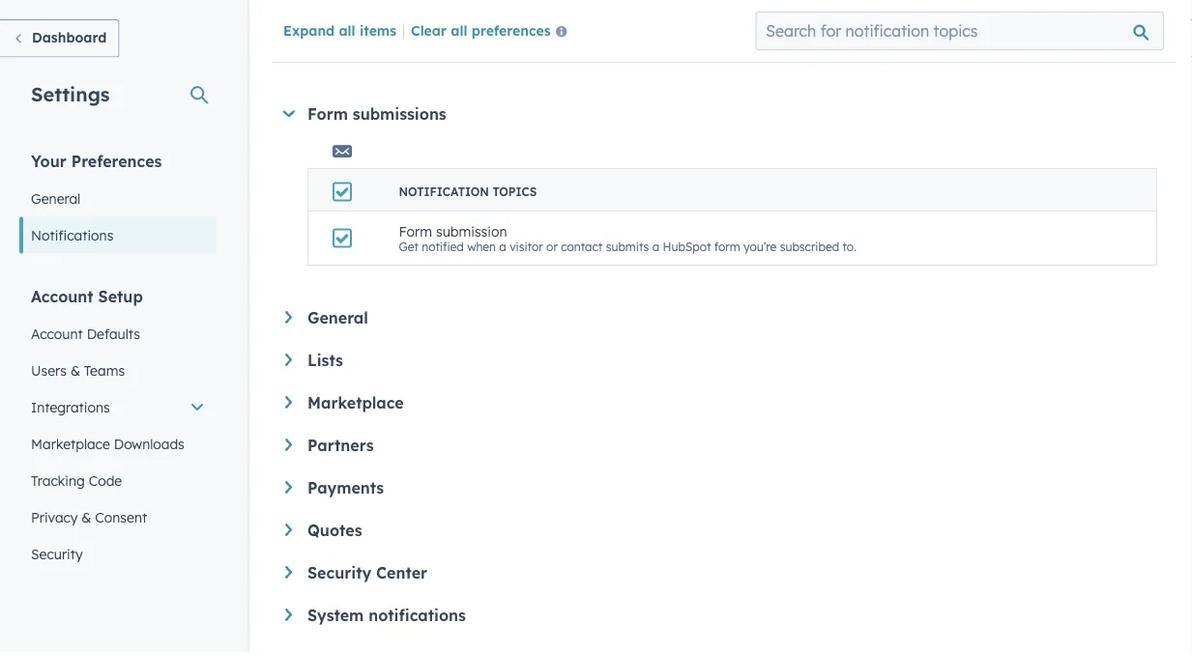 Task type: vqa. For each thing, say whether or not it's contained in the screenshot.
Press to sort. icon to the right
no



Task type: describe. For each thing, give the bounding box(es) containing it.
caret image for lists
[[285, 354, 292, 366]]

all for clear
[[451, 22, 467, 38]]

subscribed
[[780, 240, 839, 254]]

clear all preferences
[[411, 22, 551, 38]]

quotes button
[[285, 521, 1157, 540]]

teams
[[84, 362, 125, 379]]

general button
[[285, 308, 1157, 328]]

& for privacy
[[82, 509, 91, 526]]

record.
[[863, 36, 901, 50]]

notifications
[[31, 227, 113, 244]]

marketplace for marketplace downloads
[[31, 436, 110, 452]]

caret image for payments
[[285, 481, 292, 494]]

caret image for system
[[285, 609, 292, 621]]

lists
[[307, 351, 343, 370]]

form for form submission get notified when a visitor or contact submits a hubspot form you're subscribed to.
[[399, 223, 432, 240]]

integrations
[[31, 399, 110, 416]]

security link
[[19, 536, 217, 573]]

notified inside you're mentioned on a deal record get notified when a teammate @mentions you in a note or logged activity on a deal record.
[[422, 36, 464, 50]]

you're
[[744, 240, 777, 254]]

a right activity
[[826, 36, 833, 50]]

code
[[89, 472, 122, 489]]

a left teammate
[[499, 36, 506, 50]]

form submission get notified when a visitor or contact submits a hubspot form you're subscribed to.
[[399, 223, 856, 254]]

or inside form submission get notified when a visitor or contact submits a hubspot form you're subscribed to.
[[546, 240, 558, 254]]

a right the in at the top of the page
[[671, 36, 678, 50]]

marketplace downloads
[[31, 436, 184, 452]]

when inside you're mentioned on a deal record get notified when a teammate @mentions you in a note or logged activity on a deal record.
[[467, 36, 496, 50]]

account setup element
[[19, 286, 217, 573]]

caret image for partners
[[285, 439, 292, 451]]

notified inside form submission get notified when a visitor or contact submits a hubspot form you're subscribed to.
[[422, 240, 464, 254]]

quotes
[[307, 521, 362, 540]]

consent
[[95, 509, 147, 526]]

settings
[[31, 82, 110, 106]]

& for users
[[70, 362, 80, 379]]

security for security
[[31, 546, 83, 563]]

preferences
[[71, 151, 162, 171]]

notifications link
[[19, 217, 217, 254]]

expand
[[283, 22, 335, 38]]

hubspot
[[663, 240, 711, 254]]

submission
[[436, 223, 507, 240]]

get inside you're mentioned on a deal record get notified when a teammate @mentions you in a note or logged activity on a deal record.
[[399, 36, 418, 50]]

marketplace downloads link
[[19, 426, 217, 463]]

tracking code
[[31, 472, 122, 489]]

logged
[[724, 36, 762, 50]]

expand all items button
[[283, 22, 396, 38]]

note
[[682, 36, 706, 50]]

account defaults
[[31, 325, 140, 342]]

notifications
[[369, 606, 466, 626]]

caret image for form submissions
[[283, 110, 295, 117]]

0 horizontal spatial on
[[514, 19, 530, 36]]

partners
[[307, 436, 374, 455]]

a left record
[[533, 19, 542, 36]]

you
[[635, 36, 655, 50]]

@mentions
[[570, 36, 632, 50]]

integrations button
[[19, 389, 217, 426]]

a right submits
[[652, 240, 659, 254]]

expand all items
[[283, 22, 396, 38]]

system notifications button
[[285, 606, 1157, 626]]

activity
[[765, 36, 805, 50]]

caret image for security
[[285, 567, 292, 579]]

form
[[714, 240, 740, 254]]

teammate
[[510, 36, 567, 50]]

get inside form submission get notified when a visitor or contact submits a hubspot form you're subscribed to.
[[399, 240, 418, 254]]

security for security center
[[307, 564, 371, 583]]

dashboard
[[32, 29, 107, 46]]

all for expand
[[339, 22, 355, 38]]

system notifications
[[307, 606, 466, 626]]



Task type: locate. For each thing, give the bounding box(es) containing it.
you're
[[399, 19, 438, 36]]

get left submission
[[399, 240, 418, 254]]

caret image for quotes
[[285, 524, 292, 536]]

marketplace for marketplace
[[307, 393, 404, 413]]

contact
[[561, 240, 603, 254]]

0 vertical spatial get
[[399, 36, 418, 50]]

form for form submissions
[[307, 104, 348, 124]]

on right mentioned
[[514, 19, 530, 36]]

caret image inside the "marketplace" dropdown button
[[285, 396, 292, 409]]

caret image inside form submissions dropdown button
[[283, 110, 295, 117]]

1 horizontal spatial form
[[399, 223, 432, 240]]

2 notified from the top
[[422, 240, 464, 254]]

1 vertical spatial form
[[399, 223, 432, 240]]

0 vertical spatial &
[[70, 362, 80, 379]]

clear all preferences button
[[411, 20, 575, 43]]

deal left record
[[546, 19, 573, 36]]

get right items
[[399, 36, 418, 50]]

0 vertical spatial account
[[31, 287, 93, 306]]

1 vertical spatial general
[[307, 308, 368, 328]]

form
[[307, 104, 348, 124], [399, 223, 432, 240]]

clear
[[411, 22, 447, 38]]

downloads
[[114, 436, 184, 452]]

1 vertical spatial when
[[467, 240, 496, 254]]

0 vertical spatial general
[[31, 190, 80, 207]]

a
[[533, 19, 542, 36], [499, 36, 506, 50], [671, 36, 678, 50], [826, 36, 833, 50], [499, 240, 506, 254], [652, 240, 659, 254]]

get
[[399, 36, 418, 50], [399, 240, 418, 254]]

caret image for marketplace
[[285, 396, 292, 409]]

& right users
[[70, 362, 80, 379]]

your
[[31, 151, 67, 171]]

0 vertical spatial notified
[[422, 36, 464, 50]]

your preferences element
[[19, 150, 217, 254]]

0 vertical spatial form
[[307, 104, 348, 124]]

security inside account setup element
[[31, 546, 83, 563]]

2 caret image from the top
[[285, 609, 292, 621]]

mentioned
[[442, 19, 510, 36]]

2 get from the top
[[399, 240, 418, 254]]

1 vertical spatial security
[[307, 564, 371, 583]]

submits
[[606, 240, 649, 254]]

all
[[339, 22, 355, 38], [451, 22, 467, 38]]

marketplace button
[[285, 393, 1157, 413]]

security center
[[307, 564, 427, 583]]

0 horizontal spatial deal
[[546, 19, 573, 36]]

items
[[360, 22, 396, 38]]

0 horizontal spatial form
[[307, 104, 348, 124]]

or
[[709, 36, 721, 50], [546, 240, 558, 254]]

1 horizontal spatial all
[[451, 22, 467, 38]]

1 caret image from the top
[[285, 567, 292, 579]]

marketplace up partners
[[307, 393, 404, 413]]

1 vertical spatial or
[[546, 240, 558, 254]]

account setup
[[31, 287, 143, 306]]

1 all from the left
[[339, 22, 355, 38]]

marketplace inside account setup element
[[31, 436, 110, 452]]

tracking code link
[[19, 463, 217, 499]]

form submissions button
[[282, 104, 1157, 124]]

1 vertical spatial get
[[399, 240, 418, 254]]

setup
[[98, 287, 143, 306]]

visitor
[[510, 240, 543, 254]]

1 vertical spatial marketplace
[[31, 436, 110, 452]]

dashboard link
[[0, 19, 119, 58]]

1 account from the top
[[31, 287, 93, 306]]

2 account from the top
[[31, 325, 83, 342]]

or right note
[[709, 36, 721, 50]]

caret image inside system notifications dropdown button
[[285, 609, 292, 621]]

marketplace down integrations
[[31, 436, 110, 452]]

security center button
[[285, 564, 1157, 583]]

0 vertical spatial when
[[467, 36, 496, 50]]

1 get from the top
[[399, 36, 418, 50]]

form inside form submission get notified when a visitor or contact submits a hubspot form you're subscribed to.
[[399, 223, 432, 240]]

users & teams link
[[19, 352, 217, 389]]

caret image inside security center dropdown button
[[285, 567, 292, 579]]

in
[[658, 36, 668, 50]]

tracking
[[31, 472, 85, 489]]

defaults
[[87, 325, 140, 342]]

general link
[[19, 180, 217, 217]]

notification
[[399, 185, 489, 199]]

center
[[376, 564, 427, 583]]

caret image inside lists dropdown button
[[285, 354, 292, 366]]

2 when from the top
[[467, 240, 496, 254]]

1 horizontal spatial deal
[[836, 36, 860, 50]]

security down privacy
[[31, 546, 83, 563]]

to.
[[843, 240, 856, 254]]

account for account defaults
[[31, 325, 83, 342]]

form submissions
[[307, 104, 446, 124]]

caret image
[[283, 110, 295, 117], [285, 311, 292, 324], [285, 354, 292, 366], [285, 396, 292, 409], [285, 439, 292, 451], [285, 481, 292, 494], [285, 524, 292, 536]]

2 all from the left
[[451, 22, 467, 38]]

general
[[31, 190, 80, 207], [307, 308, 368, 328]]

1 horizontal spatial general
[[307, 308, 368, 328]]

account up users
[[31, 325, 83, 342]]

when
[[467, 36, 496, 50], [467, 240, 496, 254]]

general inside 'your preferences' element
[[31, 190, 80, 207]]

topics
[[493, 185, 537, 199]]

all inside clear all preferences button
[[451, 22, 467, 38]]

partners button
[[285, 436, 1157, 455]]

form left submissions
[[307, 104, 348, 124]]

general up lists
[[307, 308, 368, 328]]

1 notified from the top
[[422, 36, 464, 50]]

1 vertical spatial &
[[82, 509, 91, 526]]

& right privacy
[[82, 509, 91, 526]]

marketplace
[[307, 393, 404, 413], [31, 436, 110, 452]]

0 vertical spatial security
[[31, 546, 83, 563]]

submissions
[[353, 104, 446, 124]]

record
[[577, 19, 618, 36]]

when inside form submission get notified when a visitor or contact submits a hubspot form you're subscribed to.
[[467, 240, 496, 254]]

form down the notification
[[399, 223, 432, 240]]

users
[[31, 362, 67, 379]]

lists button
[[285, 351, 1157, 370]]

0 vertical spatial marketplace
[[307, 393, 404, 413]]

all left items
[[339, 22, 355, 38]]

1 horizontal spatial or
[[709, 36, 721, 50]]

1 vertical spatial account
[[31, 325, 83, 342]]

all right clear at the left
[[451, 22, 467, 38]]

security
[[31, 546, 83, 563], [307, 564, 371, 583]]

0 horizontal spatial &
[[70, 362, 80, 379]]

a left the visitor
[[499, 240, 506, 254]]

account up the account defaults
[[31, 287, 93, 306]]

1 vertical spatial caret image
[[285, 609, 292, 621]]

caret image for general
[[285, 311, 292, 324]]

account
[[31, 287, 93, 306], [31, 325, 83, 342]]

system
[[307, 606, 364, 626]]

caret image left system
[[285, 609, 292, 621]]

1 horizontal spatial &
[[82, 509, 91, 526]]

caret image inside the quotes dropdown button
[[285, 524, 292, 536]]

1 horizontal spatial on
[[809, 36, 822, 50]]

notification topics
[[399, 185, 537, 199]]

caret image inside the 'partners' dropdown button
[[285, 439, 292, 451]]

or right the visitor
[[546, 240, 558, 254]]

account defaults link
[[19, 316, 217, 352]]

0 horizontal spatial all
[[339, 22, 355, 38]]

deal
[[546, 19, 573, 36], [836, 36, 860, 50]]

notified
[[422, 36, 464, 50], [422, 240, 464, 254]]

your preferences
[[31, 151, 162, 171]]

users & teams
[[31, 362, 125, 379]]

1 horizontal spatial marketplace
[[307, 393, 404, 413]]

privacy & consent
[[31, 509, 147, 526]]

0 horizontal spatial general
[[31, 190, 80, 207]]

payments
[[307, 479, 384, 498]]

general down your
[[31, 190, 80, 207]]

when left the visitor
[[467, 240, 496, 254]]

on right activity
[[809, 36, 822, 50]]

on
[[514, 19, 530, 36], [809, 36, 822, 50]]

0 horizontal spatial security
[[31, 546, 83, 563]]

0 horizontal spatial or
[[546, 240, 558, 254]]

caret image inside payments 'dropdown button'
[[285, 481, 292, 494]]

account for account setup
[[31, 287, 93, 306]]

1 vertical spatial notified
[[422, 240, 464, 254]]

privacy & consent link
[[19, 499, 217, 536]]

deal left the record.
[[836, 36, 860, 50]]

you're mentioned on a deal record get notified when a teammate @mentions you in a note or logged activity on a deal record.
[[399, 19, 901, 50]]

1 horizontal spatial security
[[307, 564, 371, 583]]

preferences
[[472, 22, 551, 38]]

privacy
[[31, 509, 78, 526]]

0 vertical spatial caret image
[[285, 567, 292, 579]]

caret image inside general dropdown button
[[285, 311, 292, 324]]

1 when from the top
[[467, 36, 496, 50]]

Search for notification topics search field
[[755, 12, 1164, 50]]

&
[[70, 362, 80, 379], [82, 509, 91, 526]]

security up system
[[307, 564, 371, 583]]

caret image left security center
[[285, 567, 292, 579]]

when right clear at the left
[[467, 36, 496, 50]]

payments button
[[285, 479, 1157, 498]]

or inside you're mentioned on a deal record get notified when a teammate @mentions you in a note or logged activity on a deal record.
[[709, 36, 721, 50]]

caret image
[[285, 567, 292, 579], [285, 609, 292, 621]]

0 vertical spatial or
[[709, 36, 721, 50]]

0 horizontal spatial marketplace
[[31, 436, 110, 452]]



